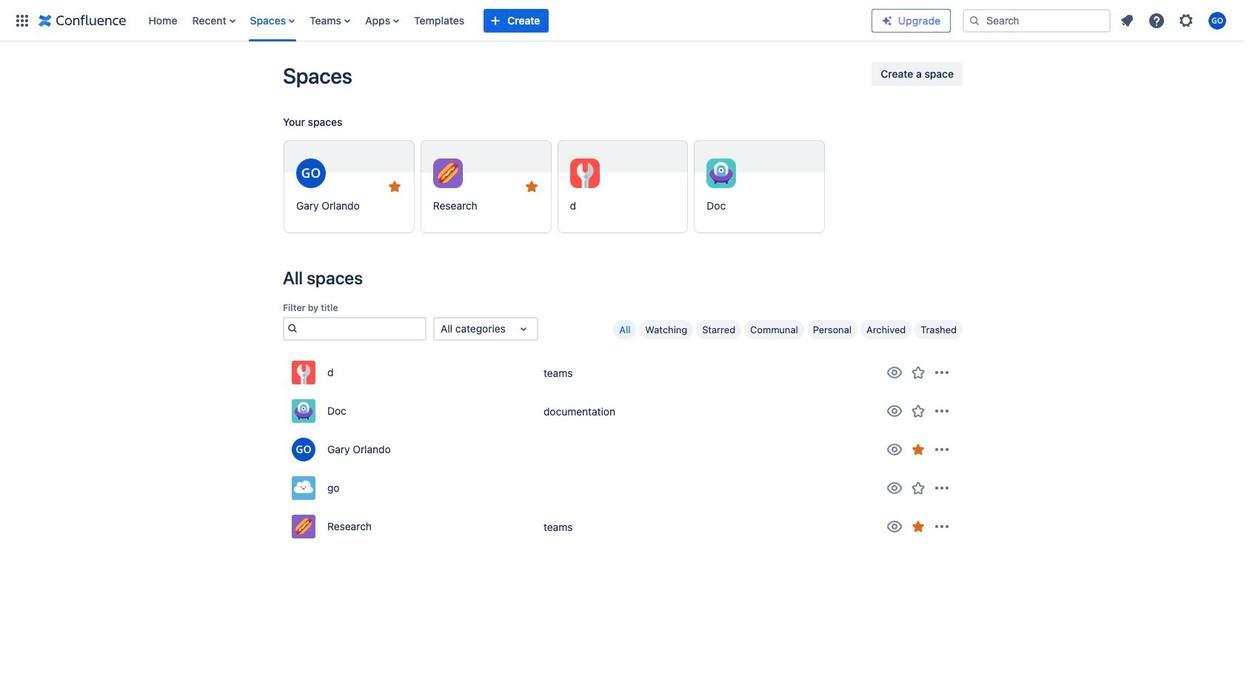 Task type: vqa. For each thing, say whether or not it's contained in the screenshot.
the bottommost Star this space image
yes



Task type: locate. For each thing, give the bounding box(es) containing it.
search image
[[285, 319, 300, 337]]

notification icon image
[[1119, 11, 1137, 29]]

1 vertical spatial unstar this space image
[[910, 518, 928, 536]]

None text field
[[441, 322, 444, 337]]

unstar this space image left more actions image
[[910, 518, 928, 536]]

unstar this space image
[[910, 441, 928, 459], [910, 518, 928, 536]]

1 vertical spatial watch image
[[886, 403, 904, 420]]

1 horizontal spatial list
[[1115, 7, 1236, 34]]

2 watch image from the top
[[886, 403, 904, 420]]

1 star this space image from the top
[[910, 364, 928, 382]]

banner
[[0, 0, 1245, 41]]

3 watch image from the top
[[886, 441, 904, 459]]

confluence image
[[39, 11, 126, 29], [39, 11, 126, 29]]

0 vertical spatial watch image
[[886, 480, 904, 497]]

star this space image
[[910, 364, 928, 382], [910, 480, 928, 497]]

Search field
[[963, 9, 1112, 32]]

None field
[[300, 319, 425, 340]]

1 watch image from the top
[[886, 480, 904, 497]]

watch image
[[886, 364, 904, 382], [886, 403, 904, 420], [886, 441, 904, 459]]

global element
[[9, 0, 872, 41]]

0 horizontal spatial list
[[141, 0, 872, 41]]

2 star this space image from the top
[[910, 480, 928, 497]]

starred image
[[386, 178, 404, 196]]

your profile and preferences image
[[1209, 11, 1227, 29]]

0 vertical spatial star this space image
[[910, 364, 928, 382]]

1 vertical spatial star this space image
[[910, 480, 928, 497]]

more actions image
[[934, 518, 952, 536]]

none text field inside all spaces region
[[441, 322, 444, 337]]

1 vertical spatial watch image
[[886, 518, 904, 536]]

list
[[141, 0, 872, 41], [1115, 7, 1236, 34]]

watch image
[[886, 480, 904, 497], [886, 518, 904, 536]]

0 vertical spatial unstar this space image
[[910, 441, 928, 459]]

1 watch image from the top
[[886, 364, 904, 382]]

2 unstar this space image from the top
[[910, 518, 928, 536]]

unstar this space image down star this space image
[[910, 441, 928, 459]]

0 vertical spatial watch image
[[886, 364, 904, 382]]

none field inside all spaces region
[[300, 319, 425, 340]]

watch image for star this space image
[[886, 403, 904, 420]]

None search field
[[963, 9, 1112, 32]]

2 vertical spatial watch image
[[886, 441, 904, 459]]



Task type: describe. For each thing, give the bounding box(es) containing it.
list for appswitcher icon
[[141, 0, 872, 41]]

search image
[[969, 14, 981, 26]]

open image
[[515, 320, 533, 338]]

watch image for second unstar this space icon from the bottom
[[886, 441, 904, 459]]

your spaces region
[[283, 110, 963, 245]]

appswitcher icon image
[[13, 11, 31, 29]]

watch image for 1st star this space icon from the top
[[886, 364, 904, 382]]

settings icon image
[[1178, 11, 1196, 29]]

1 unstar this space image from the top
[[910, 441, 928, 459]]

2 watch image from the top
[[886, 518, 904, 536]]

premium image
[[882, 14, 894, 26]]

all spaces region
[[283, 265, 963, 546]]

star this space image
[[910, 403, 928, 420]]

help icon image
[[1149, 11, 1166, 29]]

list for premium icon
[[1115, 7, 1236, 34]]

starred image
[[523, 178, 541, 196]]



